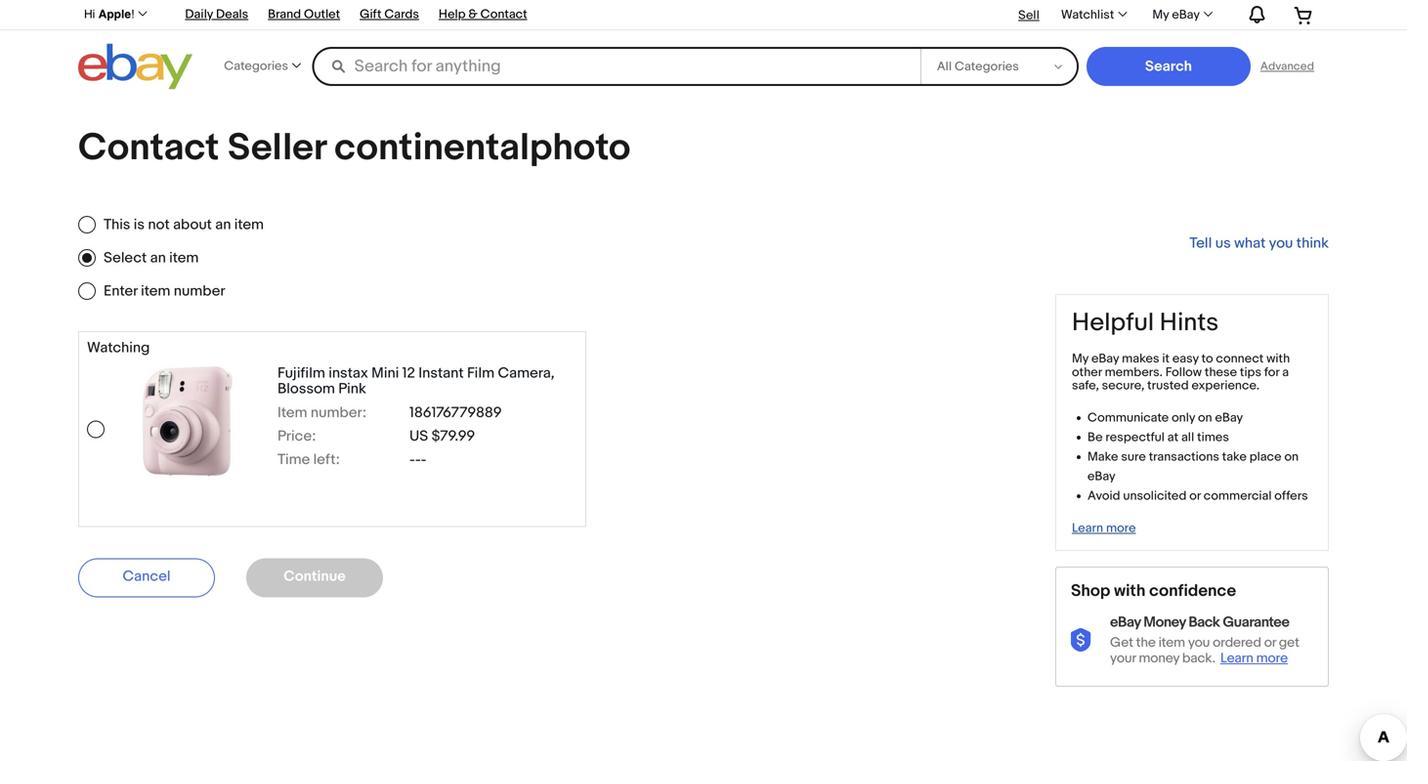 Task type: describe. For each thing, give the bounding box(es) containing it.
film
[[467, 365, 495, 382]]

brand outlet
[[268, 7, 340, 22]]

0 vertical spatial an
[[215, 216, 231, 234]]

fujifilm instax mini 12 instant film camera, blossom pink image
[[131, 366, 243, 478]]

1 vertical spatial more
[[1257, 651, 1288, 667]]

item
[[278, 404, 307, 422]]

tell
[[1190, 235, 1212, 252]]

shop with confidence
[[1071, 581, 1237, 601]]

advanced link
[[1251, 47, 1324, 86]]

left:
[[313, 451, 340, 469]]

1 horizontal spatial learn more link
[[1221, 651, 1293, 667]]

guarantee
[[1223, 614, 1290, 632]]

select
[[104, 249, 147, 267]]

sell
[[1019, 8, 1040, 23]]

back
[[1189, 614, 1220, 632]]

what
[[1235, 235, 1266, 252]]

communicate
[[1088, 411, 1169, 426]]

this
[[104, 216, 130, 234]]

get
[[1279, 635, 1300, 652]]

daily deals link
[[185, 4, 248, 27]]

makes
[[1122, 351, 1160, 367]]

us
[[410, 428, 428, 445]]

---
[[410, 451, 427, 469]]

fujifilm
[[278, 365, 325, 382]]

outlet
[[304, 7, 340, 22]]

at
[[1168, 430, 1179, 445]]

item down "this is not about an item"
[[169, 249, 199, 267]]

0 horizontal spatial contact
[[78, 126, 219, 171]]

brand
[[268, 7, 301, 22]]

shop
[[1071, 581, 1111, 601]]

connect
[[1216, 351, 1264, 367]]

watchlist link
[[1051, 4, 1136, 27]]

ebay home image
[[78, 43, 193, 90]]

0 vertical spatial learn more link
[[1072, 521, 1136, 536]]

number
[[174, 282, 225, 300]]

is
[[134, 216, 145, 234]]

daily deals
[[185, 7, 248, 22]]

commercial
[[1204, 489, 1272, 504]]

your shopping cart image
[[1293, 5, 1316, 24]]

categories button
[[218, 45, 307, 87]]

categories
[[224, 59, 288, 74]]

sell link
[[1010, 8, 1049, 23]]

hi
[[84, 7, 95, 21]]

for
[[1265, 365, 1280, 380]]

12
[[402, 365, 415, 382]]

with inside 'my ebay makes it easy to connect with other members. follow these tips for a safe, secure, trusted experience.'
[[1267, 351, 1290, 367]]

1 vertical spatial on
[[1285, 450, 1299, 465]]

follow
[[1166, 365, 1202, 380]]

instant
[[419, 365, 464, 382]]

cancel link
[[78, 559, 215, 598]]

ordered
[[1213, 635, 1262, 652]]

it
[[1163, 351, 1170, 367]]

1 vertical spatial with
[[1114, 581, 1146, 601]]

tell us what you think link
[[1190, 235, 1329, 252]]

daily
[[185, 7, 213, 22]]

back.
[[1183, 651, 1216, 667]]

easy
[[1173, 351, 1199, 367]]

unsolicited
[[1123, 489, 1187, 504]]

other
[[1072, 365, 1102, 380]]

communicate only on ebay be respectful at all times make sure transactions take place on ebay avoid unsolicited or commercial offers
[[1088, 411, 1308, 504]]

time
[[278, 451, 310, 469]]

item down select an item
[[141, 282, 170, 300]]

us $79.99
[[410, 428, 475, 445]]

helpful hints
[[1072, 308, 1219, 338]]

or inside get the item you ordered or get your money back.
[[1265, 635, 1276, 652]]

offers
[[1275, 489, 1308, 504]]

only
[[1172, 411, 1195, 426]]

1 - from the left
[[410, 451, 415, 469]]

0 vertical spatial more
[[1106, 521, 1136, 536]]

time left:
[[278, 451, 340, 469]]

Search for anything text field
[[315, 49, 917, 84]]

item right 'about'
[[234, 216, 264, 234]]

price:
[[278, 428, 316, 445]]

ebay inside 'link'
[[1172, 7, 1200, 23]]

help & contact link
[[439, 4, 527, 27]]

0 horizontal spatial an
[[150, 249, 166, 267]]

avoid
[[1088, 489, 1121, 504]]

mini
[[372, 365, 399, 382]]

learn more for learn more link to the right
[[1221, 651, 1288, 667]]

hints
[[1160, 308, 1219, 338]]

brand outlet link
[[268, 4, 340, 27]]

all
[[1182, 430, 1195, 445]]

think
[[1297, 235, 1329, 252]]

learn more for top learn more link
[[1072, 521, 1136, 536]]

number:
[[311, 404, 367, 422]]

enter
[[104, 282, 138, 300]]

1 horizontal spatial learn
[[1221, 651, 1254, 667]]



Task type: vqa. For each thing, say whether or not it's contained in the screenshot.
on to the top
yes



Task type: locate. For each thing, give the bounding box(es) containing it.
or inside communicate only on ebay be respectful at all times make sure transactions take place on ebay avoid unsolicited or commercial offers
[[1190, 489, 1201, 504]]

you down ebay money back guarantee on the right of the page
[[1188, 635, 1210, 652]]

my ebay makes it easy to connect with other members. follow these tips for a safe, secure, trusted experience.
[[1072, 351, 1290, 394]]

money
[[1144, 614, 1186, 632]]

my right watchlist link
[[1153, 7, 1169, 23]]

fujifilm instax mini 12 instant film camera, blossom pink
[[278, 365, 555, 398]]

0 vertical spatial contact
[[481, 7, 527, 22]]

my ebay link
[[1142, 4, 1222, 27]]

learn more link down "guarantee"
[[1221, 651, 1293, 667]]

blossom
[[278, 380, 335, 398]]

1 vertical spatial learn
[[1221, 651, 1254, 667]]

apple
[[98, 7, 131, 21]]

be
[[1088, 430, 1103, 445]]

item number:
[[278, 404, 367, 422]]

watching
[[87, 339, 150, 357]]

safe,
[[1072, 378, 1099, 394]]

times
[[1197, 430, 1230, 445]]

camera,
[[498, 365, 555, 382]]

help
[[439, 7, 466, 22]]

0 horizontal spatial learn more
[[1072, 521, 1136, 536]]

advanced
[[1261, 60, 1315, 73]]

0 vertical spatial or
[[1190, 489, 1201, 504]]

contact right &
[[481, 7, 527, 22]]

0 horizontal spatial on
[[1198, 411, 1213, 426]]

make
[[1088, 450, 1119, 465]]

gift cards
[[360, 7, 419, 22]]

learn
[[1072, 521, 1104, 536], [1221, 651, 1254, 667]]

$79.99
[[432, 428, 475, 445]]

0 horizontal spatial learn
[[1072, 521, 1104, 536]]

1 horizontal spatial contact
[[481, 7, 527, 22]]

contact inside account navigation
[[481, 7, 527, 22]]

-
[[410, 451, 415, 469], [415, 451, 421, 469], [421, 451, 427, 469]]

banner containing daily deals
[[73, 0, 1329, 95]]

0 horizontal spatial more
[[1106, 521, 1136, 536]]

ebay
[[1172, 7, 1200, 23], [1092, 351, 1119, 367], [1215, 411, 1243, 426], [1088, 469, 1116, 484], [1110, 614, 1141, 632]]

contact up is
[[78, 126, 219, 171]]

contact
[[481, 7, 527, 22], [78, 126, 219, 171]]

0 horizontal spatial or
[[1190, 489, 1201, 504]]

0 vertical spatial learn
[[1072, 521, 1104, 536]]

an
[[215, 216, 231, 234], [150, 249, 166, 267]]

1 vertical spatial an
[[150, 249, 166, 267]]

you right what
[[1269, 235, 1294, 252]]

1 vertical spatial learn more link
[[1221, 651, 1293, 667]]

0 vertical spatial with
[[1267, 351, 1290, 367]]

learn more link
[[1072, 521, 1136, 536], [1221, 651, 1293, 667]]

learn more down "guarantee"
[[1221, 651, 1288, 667]]

more
[[1106, 521, 1136, 536], [1257, 651, 1288, 667]]

1 horizontal spatial my
[[1153, 7, 1169, 23]]

learn more down avoid
[[1072, 521, 1136, 536]]

1 horizontal spatial you
[[1269, 235, 1294, 252]]

get
[[1110, 635, 1134, 652]]

1 vertical spatial learn more
[[1221, 651, 1288, 667]]

enter item number
[[104, 282, 225, 300]]

hi apple !
[[84, 7, 134, 21]]

item inside get the item you ordered or get your money back.
[[1159, 635, 1186, 652]]

a
[[1283, 365, 1289, 380]]

0 horizontal spatial learn more link
[[1072, 521, 1136, 536]]

186176779889
[[410, 404, 502, 422]]

money
[[1139, 651, 1180, 667]]

you for what
[[1269, 235, 1294, 252]]

1 horizontal spatial or
[[1265, 635, 1276, 652]]

these
[[1205, 365, 1237, 380]]

or left get
[[1265, 635, 1276, 652]]

item down money
[[1159, 635, 1186, 652]]

an right the select
[[150, 249, 166, 267]]

3 - from the left
[[421, 451, 427, 469]]

take
[[1223, 450, 1247, 465]]

the
[[1136, 635, 1156, 652]]

with
[[1267, 351, 1290, 367], [1114, 581, 1146, 601]]

or right unsolicited
[[1190, 489, 1201, 504]]

transactions
[[1149, 450, 1220, 465]]

instax
[[329, 365, 368, 382]]

not
[[148, 216, 170, 234]]

with right 'tips'
[[1267, 351, 1290, 367]]

you
[[1269, 235, 1294, 252], [1188, 635, 1210, 652]]

you inside get the item you ordered or get your money back.
[[1188, 635, 1210, 652]]

more down avoid
[[1106, 521, 1136, 536]]

confidence
[[1150, 581, 1237, 601]]

get the item you ordered or get your money back.
[[1110, 635, 1300, 667]]

learn more
[[1072, 521, 1136, 536], [1221, 651, 1288, 667]]

1 vertical spatial or
[[1265, 635, 1276, 652]]

banner
[[73, 0, 1329, 95]]

0 horizontal spatial with
[[1114, 581, 1146, 601]]

on
[[1198, 411, 1213, 426], [1285, 450, 1299, 465]]

0 vertical spatial on
[[1198, 411, 1213, 426]]

gift cards link
[[360, 4, 419, 27]]

learn down avoid
[[1072, 521, 1104, 536]]

you for item
[[1188, 635, 1210, 652]]

0 horizontal spatial you
[[1188, 635, 1210, 652]]

to
[[1202, 351, 1214, 367]]

on up times
[[1198, 411, 1213, 426]]

helpful
[[1072, 308, 1154, 338]]

1 vertical spatial contact
[[78, 126, 219, 171]]

select an item
[[104, 249, 199, 267]]

my inside 'link'
[[1153, 7, 1169, 23]]

my for my ebay
[[1153, 7, 1169, 23]]

0 vertical spatial learn more
[[1072, 521, 1136, 536]]

item
[[234, 216, 264, 234], [169, 249, 199, 267], [141, 282, 170, 300], [1159, 635, 1186, 652]]

your
[[1110, 651, 1136, 667]]

pink
[[338, 380, 366, 398]]

this is not about an item
[[104, 216, 264, 234]]

learn right back.
[[1221, 651, 1254, 667]]

0 vertical spatial my
[[1153, 7, 1169, 23]]

watchlist
[[1061, 7, 1115, 23]]

cards
[[384, 7, 419, 22]]

us
[[1216, 235, 1231, 252]]

respectful
[[1106, 430, 1165, 445]]

1 horizontal spatial with
[[1267, 351, 1290, 367]]

ebay up times
[[1215, 411, 1243, 426]]

continue
[[284, 568, 346, 586]]

deals
[[216, 7, 248, 22]]

2 - from the left
[[415, 451, 421, 469]]

1 horizontal spatial learn more
[[1221, 651, 1288, 667]]

None submit
[[1087, 47, 1251, 86]]

an right 'about'
[[215, 216, 231, 234]]

gift
[[360, 7, 382, 22]]

secure,
[[1102, 378, 1145, 394]]

on right place
[[1285, 450, 1299, 465]]

about
[[173, 216, 212, 234]]

trusted
[[1148, 378, 1189, 394]]

1 vertical spatial you
[[1188, 635, 1210, 652]]

ebay inside 'my ebay makes it easy to connect with other members. follow these tips for a safe, secure, trusted experience.'
[[1092, 351, 1119, 367]]

1 horizontal spatial more
[[1257, 651, 1288, 667]]

my up safe,
[[1072, 351, 1089, 367]]

sure
[[1121, 450, 1146, 465]]

cancel
[[123, 568, 171, 586]]

ebay left notifications icon
[[1172, 7, 1200, 23]]

more down "guarantee"
[[1257, 651, 1288, 667]]

my for my ebay makes it easy to connect with other members. follow these tips for a safe, secure, trusted experience.
[[1072, 351, 1089, 367]]

continentalphoto
[[334, 126, 631, 171]]

ebay up get
[[1110, 614, 1141, 632]]

1 horizontal spatial on
[[1285, 450, 1299, 465]]

0 vertical spatial you
[[1269, 235, 1294, 252]]

with details__icon image
[[1071, 628, 1095, 652]]

1 vertical spatial my
[[1072, 351, 1089, 367]]

&
[[469, 7, 478, 22]]

ebay up secure,
[[1092, 351, 1119, 367]]

tips
[[1240, 365, 1262, 380]]

ebay down make
[[1088, 469, 1116, 484]]

notifications image
[[1245, 5, 1268, 24]]

0 horizontal spatial my
[[1072, 351, 1089, 367]]

continue link
[[246, 559, 383, 598]]

my inside 'my ebay makes it easy to connect with other members. follow these tips for a safe, secure, trusted experience.'
[[1072, 351, 1089, 367]]

my
[[1153, 7, 1169, 23], [1072, 351, 1089, 367]]

learn more link down avoid
[[1072, 521, 1136, 536]]

my ebay
[[1153, 7, 1200, 23]]

account navigation
[[73, 0, 1329, 30]]

with right shop
[[1114, 581, 1146, 601]]

1 horizontal spatial an
[[215, 216, 231, 234]]



